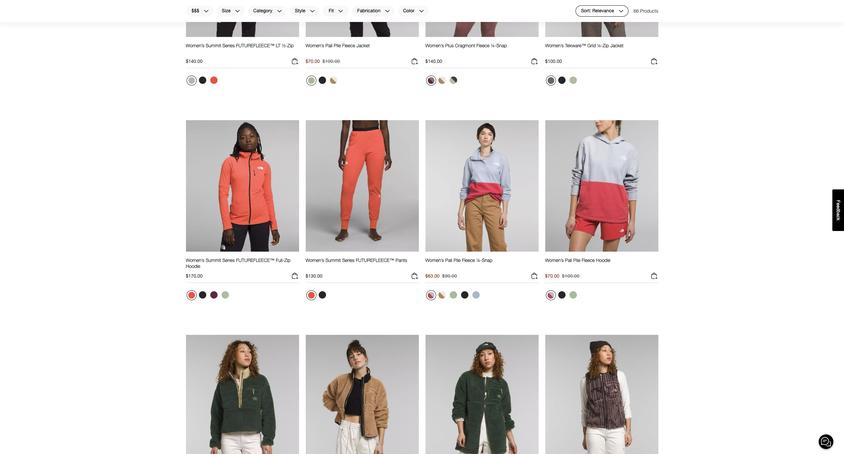 Task type: locate. For each thing, give the bounding box(es) containing it.
women's for women's plus cragmont fleece ¼-snap
[[426, 43, 444, 48]]

tnf black image for women's summit series futurefleece™ pants
[[319, 291, 326, 299]]

pile inside button
[[454, 257, 461, 263]]

1 horizontal spatial $70.00
[[546, 273, 560, 279]]

women's extreme pile full-zip jacket image
[[306, 334, 419, 454]]

series up $170.00 dropdown button
[[223, 257, 235, 263]]

zip
[[288, 43, 294, 48], [603, 43, 609, 48], [284, 257, 291, 263]]

misty sage abstract geology print radio down $90.00
[[448, 290, 459, 300]]

1 vertical spatial hoodie
[[186, 263, 200, 269]]

radiant orange radio down $170.00
[[187, 290, 197, 300]]

gardenia white/almond butter image
[[330, 77, 337, 84]]

women's inside women's summit series futurefleece™ pants button
[[306, 257, 324, 263]]

futurefleece™ inside women's summit series futurefleece™ full-zip hoodie
[[236, 257, 275, 263]]

women's summit series futurefleece™ full-zip hoodie image
[[186, 120, 299, 252]]

women's
[[186, 43, 205, 48], [306, 43, 324, 48], [426, 43, 444, 48], [546, 43, 564, 48], [186, 257, 205, 263], [306, 257, 324, 263], [426, 257, 444, 263], [546, 257, 564, 263]]

futurefleece™ up $170.00 dropdown button
[[236, 257, 275, 263]]

women's tekware™ grid ¼-zip jacket
[[546, 43, 624, 48]]

tnf black radio left dusty periwinkle crosshatch camo print 'image'
[[460, 290, 470, 300]]

dusty periwinkle/clay red image
[[548, 292, 554, 299]]

$100.00 up the falcon brown icon
[[546, 58, 562, 64]]

1 horizontal spatial $140.00
[[426, 58, 443, 64]]

summit inside women's summit series futurefleece™ full-zip hoodie
[[206, 257, 221, 263]]

0 vertical spatial radiant orange radio
[[209, 75, 219, 86]]

2 horizontal spatial ¼-
[[598, 43, 603, 48]]

1 horizontal spatial pali
[[446, 257, 453, 263]]

tnf black image left dusty periwinkle crosshatch camo print 'image'
[[461, 291, 469, 299]]

misty sage abstract geology print image
[[450, 291, 457, 299], [570, 291, 577, 299]]

0 horizontal spatial $140.00 button
[[186, 57, 299, 68]]

tnf black image right misty sage option
[[199, 77, 206, 84]]

$70.00
[[306, 58, 320, 64], [546, 273, 560, 279]]

tnf black image inside option
[[461, 291, 469, 299]]

misty sage abstract geology print radio right dusty periwinkle/clay red image
[[568, 290, 579, 300]]

women's for women's pali pile fleece jacket
[[306, 43, 324, 48]]

1 vertical spatial radiant orange image
[[188, 292, 195, 299]]

women's summit series futurefleece™ lt ½-zip image
[[186, 0, 299, 37]]

dusty periwinkle crosshatch camo print image
[[473, 291, 480, 299]]

category button
[[248, 5, 287, 17]]

$$$
[[192, 8, 199, 14]]

sort: relevance
[[581, 8, 614, 14]]

1 misty sage abstract geology print image from the left
[[450, 291, 457, 299]]

tnf black image right the falcon brown icon
[[558, 77, 566, 84]]

0 horizontal spatial hoodie
[[186, 263, 200, 269]]

women's for women's summit series futurefleece™ full-zip hoodie
[[186, 257, 205, 263]]

snap inside women's pali pile fleece ¼-snap button
[[482, 257, 493, 263]]

style
[[295, 8, 306, 14]]

pali inside button
[[446, 257, 453, 263]]

tnf black radio for women's pali pile fleece hoodie
[[557, 290, 567, 300]]

tnf black radio for women's pali pile fleece jacket
[[317, 75, 328, 86]]

tnf black image right misty sage abstract geology print icon
[[319, 77, 326, 84]]

women's extreme pile pullover image
[[186, 334, 299, 454]]

women's inside women's pali pile fleece jacket button
[[306, 43, 324, 48]]

snap for women's plus cragmont fleece ¼-snap
[[497, 43, 507, 48]]

2 horizontal spatial misty sage abstract geology print radio
[[568, 290, 579, 300]]

0 vertical spatial tnf black radio
[[557, 75, 567, 86]]

1 horizontal spatial misty sage radio
[[568, 75, 579, 86]]

pali
[[326, 43, 333, 48], [446, 257, 453, 263], [565, 257, 572, 263]]

Boysenberry radio
[[209, 290, 219, 300]]

¼- for women's tekware™ grid ¼-zip jacket
[[491, 43, 497, 48]]

0 horizontal spatial misty sage abstract geology print radio
[[306, 76, 316, 86]]

pile for ¼-
[[454, 257, 461, 263]]

b
[[836, 211, 842, 213]]

gardenia white/almond butter image for plus
[[439, 77, 446, 84]]

0 horizontal spatial snap
[[482, 257, 493, 263]]

misty sage image
[[570, 77, 577, 84], [188, 77, 195, 84]]

0 horizontal spatial misty sage image
[[188, 77, 195, 84]]

misty sage image for misty sage option
[[188, 77, 195, 84]]

1 gardenia white/almond butter image from the top
[[439, 77, 446, 84]]

$140.00 button down women's summit series futurefleece™ lt ½-zip button
[[186, 57, 299, 68]]

$100.00 down women's pali pile fleece hoodie button
[[562, 273, 580, 279]]

1 vertical spatial $70.00
[[546, 273, 560, 279]]

$70.00 for women's pali pile fleece jacket
[[306, 58, 320, 64]]

0 horizontal spatial misty sage abstract geology print image
[[450, 291, 457, 299]]

$140.00 up fawn grey/boysenberry coleus camo print image
[[426, 58, 443, 64]]

e up b at right
[[836, 205, 842, 208]]

tnf black image
[[319, 77, 326, 84], [558, 77, 566, 84], [199, 291, 206, 299], [319, 291, 326, 299], [558, 291, 566, 299]]

grid
[[588, 43, 596, 48]]

women's tekware™ grid ¼-zip jacket button
[[546, 43, 624, 55]]

0 horizontal spatial tnf black radio
[[460, 290, 470, 300]]

1 horizontal spatial snap
[[497, 43, 507, 48]]

tnf black image inside radio
[[199, 77, 206, 84]]

1 horizontal spatial pile
[[454, 257, 461, 263]]

0 horizontal spatial $140.00
[[186, 58, 203, 64]]

snap
[[497, 43, 507, 48], [482, 257, 493, 263]]

1 horizontal spatial ¼-
[[491, 43, 497, 48]]

$100.00 down women's pali pile fleece jacket button at the top left of page
[[323, 58, 340, 64]]

tnf black image
[[199, 77, 206, 84], [461, 291, 469, 299]]

gardenia white/almond butter image
[[439, 77, 446, 84], [439, 291, 446, 299]]

women's summit series futurefleece™ lt ½-zip button
[[186, 43, 294, 55]]

women's pali pile fleece hoodie
[[546, 257, 611, 263]]

women's summit series futurefleece™ pants image
[[306, 120, 419, 252]]

$140.00 button down women's plus cragmont fleece ¼-snap button
[[426, 57, 539, 68]]

tnf black image for women's summit series futurefleece™ full-zip hoodie
[[199, 291, 206, 299]]

¼-
[[491, 43, 497, 48], [598, 43, 603, 48], [477, 257, 482, 263]]

products
[[641, 8, 659, 14]]

Misty Sage radio
[[187, 76, 197, 86]]

tnf black image right dusty periwinkle/clay red radio
[[558, 291, 566, 299]]

series inside women's summit series futurefleece™ full-zip hoodie
[[223, 257, 235, 263]]

$choose color$ option group for women's summit series futurefleece™ lt ½-zip
[[186, 75, 220, 88]]

1 horizontal spatial $140.00 button
[[426, 57, 539, 68]]

fleece for women's plus cragmont fleece ¼-snap
[[477, 43, 490, 48]]

pali for women's pali pile fleece jacket
[[326, 43, 333, 48]]

size button
[[216, 5, 245, 17]]

1 $140.00 button from the left
[[186, 57, 299, 68]]

1 jacket from the left
[[357, 43, 370, 48]]

1 horizontal spatial misty sage abstract geology print image
[[570, 291, 577, 299]]

$140.00 for women's plus cragmont fleece ¼-snap
[[426, 58, 443, 64]]

66 products status
[[634, 5, 659, 17]]

women's summit series futurefleece™ full-zip hoodie button
[[186, 257, 299, 269]]

$choose color$ option group
[[186, 75, 220, 88], [306, 75, 340, 88], [426, 75, 460, 88], [546, 75, 579, 88], [186, 290, 231, 303], [306, 290, 328, 303], [426, 290, 482, 303], [546, 290, 579, 303]]

tnf black radio right misty sage abstract geology print icon
[[317, 75, 328, 86]]

futurefleece™ for full-
[[236, 257, 275, 263]]

tnf black image inside option
[[558, 77, 566, 84]]

0 vertical spatial misty sage radio
[[568, 75, 579, 86]]

2 horizontal spatial pali
[[565, 257, 572, 263]]

$choose color$ option group for women's plus cragmont fleece ¼-snap
[[426, 75, 460, 88]]

summit for $130.00
[[326, 257, 341, 263]]

women's plus cragmont fleece ¼-snap button
[[426, 43, 507, 55]]

1 horizontal spatial radiant orange image
[[210, 77, 218, 84]]

gardenia white/almond butter radio right fawn grey/boysenberry coleus camo print image
[[437, 75, 448, 86]]

women's inside women's plus cragmont fleece ¼-snap button
[[426, 43, 444, 48]]

$100.00
[[323, 58, 340, 64], [546, 58, 562, 64], [562, 273, 580, 279]]

0 horizontal spatial radiant orange radio
[[187, 290, 197, 300]]

jacket up the $100.00 dropdown button
[[611, 43, 624, 48]]

0 horizontal spatial radiant orange image
[[188, 292, 195, 299]]

TNF Black radio
[[557, 75, 567, 86], [460, 290, 470, 300]]

0 horizontal spatial ¼-
[[477, 257, 482, 263]]

gardenia white/almond butter image for pali
[[439, 291, 446, 299]]

TNF Black radio
[[197, 75, 208, 86], [317, 75, 328, 86], [197, 290, 208, 300], [317, 290, 328, 300], [557, 290, 567, 300]]

summit
[[206, 43, 221, 48], [206, 257, 221, 263], [326, 257, 341, 263]]

zip inside button
[[603, 43, 609, 48]]

gardenia white/almond butter radio right dusty periwinkle/clay red icon
[[437, 290, 448, 300]]

½-
[[282, 43, 288, 48]]

$choose color$ option group for women's pali pile fleece hoodie
[[546, 290, 579, 303]]

0 horizontal spatial misty sage radio
[[220, 290, 231, 300]]

women's pali pile fleece ¼-snap
[[426, 257, 493, 263]]

1 horizontal spatial tnf black image
[[461, 291, 469, 299]]

2 $140.00 from the left
[[426, 58, 443, 64]]

women's summit series futurefleece™ lt ½-zip
[[186, 43, 294, 48]]

series
[[223, 43, 235, 48], [223, 257, 235, 263], [342, 257, 355, 263]]

0 vertical spatial gardenia white/almond butter image
[[439, 77, 446, 84]]

gardenia white/almond butter image right fawn grey/boysenberry coleus camo print image
[[439, 77, 446, 84]]

radiant orange image
[[308, 292, 315, 299]]

futurefleece™
[[236, 43, 275, 48], [236, 257, 275, 263], [356, 257, 395, 263]]

Dusty Periwinkle Crosshatch Camo Print radio
[[471, 290, 482, 300]]

2 horizontal spatial pile
[[574, 257, 581, 263]]

zip inside women's summit series futurefleece™ full-zip hoodie
[[284, 257, 291, 263]]

tnf black radio left boysenberry image
[[197, 290, 208, 300]]

women's pali pile fleece hoodie button
[[546, 257, 611, 269]]

$90.00
[[443, 273, 457, 279]]

$choose color$ option group for women's pali pile fleece ¼-snap
[[426, 290, 482, 303]]

$100.00 for women's pali pile fleece hoodie
[[562, 273, 580, 279]]

women's inside women's tekware™ grid ¼-zip jacket button
[[546, 43, 564, 48]]

1 horizontal spatial misty sage image
[[570, 77, 577, 84]]

misty sage abstract geology print image down $90.00
[[450, 291, 457, 299]]

1 horizontal spatial jacket
[[611, 43, 624, 48]]

0 horizontal spatial jacket
[[357, 43, 370, 48]]

e up the d
[[836, 203, 842, 205]]

summit for $170.00
[[206, 257, 221, 263]]

1 vertical spatial gardenia white/almond butter image
[[439, 291, 446, 299]]

women's summit series futurefleece™ pants button
[[306, 257, 407, 269]]

$70.00 up dusty periwinkle/clay red image
[[546, 273, 560, 279]]

1 vertical spatial snap
[[482, 257, 493, 263]]

futurefleece™ up $130.00 dropdown button
[[356, 257, 395, 263]]

jacket
[[357, 43, 370, 48], [611, 43, 624, 48]]

2 $140.00 button from the left
[[426, 57, 539, 68]]

66 products
[[634, 8, 659, 14]]

$140.00
[[186, 58, 203, 64], [426, 58, 443, 64]]

tnf black radio right the falcon brown icon
[[557, 75, 567, 86]]

1 vertical spatial tnf black radio
[[460, 290, 470, 300]]

Fawn Grey/Boysenberry Coleus Camo Print radio
[[426, 76, 436, 86]]

tnf black radio right dusty periwinkle/clay red radio
[[557, 290, 567, 300]]

k
[[836, 218, 842, 220]]

2 gardenia white/almond butter image from the top
[[439, 291, 446, 299]]

e
[[836, 203, 842, 205], [836, 205, 842, 208]]

1 horizontal spatial misty sage abstract geology print radio
[[448, 290, 459, 300]]

1 horizontal spatial tnf black radio
[[557, 75, 567, 86]]

hoodie
[[596, 257, 611, 263], [186, 263, 200, 269]]

2 jacket from the left
[[611, 43, 624, 48]]

gardenia white/almond butter radio right misty sage abstract geology print icon
[[328, 75, 339, 86]]

$140.00 up misty sage option
[[186, 58, 203, 64]]

sort: relevance button
[[576, 5, 629, 17]]

fit
[[329, 8, 334, 14]]

women's inside women's summit series futurefleece™ lt ½-zip button
[[186, 43, 205, 48]]

fleece
[[342, 43, 355, 48], [477, 43, 490, 48], [462, 257, 475, 263], [582, 257, 595, 263]]

women's inside women's pali pile fleece hoodie button
[[546, 257, 564, 263]]

0 vertical spatial $70.00
[[306, 58, 320, 64]]

0 horizontal spatial pile
[[334, 43, 341, 48]]

misty sage abstract geology print radio left gardenia white/almond butter image
[[306, 76, 316, 86]]

misty sage abstract geology print image right dusty periwinkle/clay red image
[[570, 291, 577, 299]]

f
[[836, 200, 842, 203]]

radiant orange image right misty sage option
[[210, 77, 218, 84]]

misty sage radio right the falcon brown icon
[[568, 75, 579, 86]]

futurefleece™ left lt
[[236, 43, 275, 48]]

Misty Sage Abstract Geology Print radio
[[306, 76, 316, 86], [448, 290, 459, 300], [568, 290, 579, 300]]

pali for women's pali pile fleece ¼-snap
[[446, 257, 453, 263]]

0 horizontal spatial pali
[[326, 43, 333, 48]]

misty sage image
[[222, 291, 229, 299]]

66
[[634, 8, 639, 14]]

$70.00 up misty sage abstract geology print icon
[[306, 58, 320, 64]]

series down women's summit series futurefleece™ lt ½-zip image
[[223, 43, 235, 48]]

$140.00 button for futurefleece™
[[186, 57, 299, 68]]

misty sage radio right boysenberry radio
[[220, 290, 231, 300]]

Misty Sage radio
[[568, 75, 579, 86], [220, 290, 231, 300]]

0 horizontal spatial tnf black image
[[199, 77, 206, 84]]

falcon brown image
[[548, 77, 554, 84]]

snap for women's pali pile fleece ¼-snap
[[482, 257, 493, 263]]

women's inside women's pali pile fleece ¼-snap button
[[426, 257, 444, 263]]

women's pali pile fleece jacket
[[306, 43, 370, 48]]

women's summit series futurefleece™ pants
[[306, 257, 407, 263]]

tnf black radio right misty sage option
[[197, 75, 208, 86]]

tnf black radio right radiant orange option
[[317, 290, 328, 300]]

tnf black image for women's pali pile fleece hoodie
[[558, 291, 566, 299]]

0 vertical spatial tnf black image
[[199, 77, 206, 84]]

women's extreme pile vest image
[[546, 334, 659, 454]]

jacket inside button
[[357, 43, 370, 48]]

misty sage image inside radio
[[570, 77, 577, 84]]

radiant orange image down $170.00
[[188, 292, 195, 299]]

hoodie inside women's summit series futurefleece™ full-zip hoodie
[[186, 263, 200, 269]]

$140.00 button
[[186, 57, 299, 68], [426, 57, 539, 68]]

2 misty sage abstract geology print image from the left
[[570, 291, 577, 299]]

summit for $140.00
[[206, 43, 221, 48]]

0 vertical spatial snap
[[497, 43, 507, 48]]

tnf black image left boysenberry image
[[199, 291, 206, 299]]

women's for women's pali pile fleece hoodie
[[546, 257, 564, 263]]

women's inside women's summit series futurefleece™ full-zip hoodie
[[186, 257, 205, 263]]

color button
[[398, 5, 429, 17]]

Gardenia White/Almond Butter radio
[[328, 75, 339, 86], [437, 75, 448, 86], [437, 290, 448, 300]]

series up $130.00 dropdown button
[[342, 257, 355, 263]]

category
[[253, 8, 273, 14]]

radiant orange image
[[210, 77, 218, 84], [188, 292, 195, 299]]

Radiant Orange radio
[[209, 75, 219, 86], [187, 290, 197, 300]]

jacket down women's pali pile fleece jacket image
[[357, 43, 370, 48]]

pile
[[334, 43, 341, 48], [454, 257, 461, 263], [574, 257, 581, 263]]

1 horizontal spatial radiant orange radio
[[209, 75, 219, 86]]

snap inside women's plus cragmont fleece ¼-snap button
[[497, 43, 507, 48]]

radiant orange radio right misty sage option
[[209, 75, 219, 86]]

1 $140.00 from the left
[[186, 58, 203, 64]]

dusty periwinkle/clay red image
[[428, 292, 435, 299]]

1 vertical spatial tnf black image
[[461, 291, 469, 299]]

$170.00 button
[[186, 272, 299, 283]]

1 horizontal spatial hoodie
[[596, 257, 611, 263]]

gardenia white/almond butter image right dusty periwinkle/clay red icon
[[439, 291, 446, 299]]

women's pali pile fleece jacket image
[[306, 0, 419, 37]]

cragmont
[[455, 43, 475, 48]]

tnf black image right radiant orange option
[[319, 291, 326, 299]]

1 vertical spatial radiant orange radio
[[187, 290, 197, 300]]

0 horizontal spatial $70.00
[[306, 58, 320, 64]]

fabrication
[[357, 8, 381, 14]]

tnf black image for women's tekware™ grid ¼-zip jacket
[[558, 77, 566, 84]]



Task type: describe. For each thing, give the bounding box(es) containing it.
0 vertical spatial hoodie
[[596, 257, 611, 263]]

tnf black radio for women's summit series futurefleece™ full-zip hoodie
[[197, 290, 208, 300]]

relevance
[[593, 8, 614, 14]]

f e e d b a c k
[[836, 200, 842, 220]]

misty sage abstract geology print image
[[308, 77, 315, 84]]

color
[[403, 8, 415, 14]]

style button
[[290, 5, 320, 17]]

2 e from the top
[[836, 205, 842, 208]]

tnf black radio for women's summit series futurefleece™ pants
[[317, 290, 328, 300]]

tekware™
[[565, 43, 586, 48]]

Falcon Brown radio
[[546, 76, 556, 86]]

pali for women's pali pile fleece hoodie
[[565, 257, 572, 263]]

fabrication button
[[352, 5, 395, 17]]

women's pali pile fleece ¼-snap button
[[426, 257, 493, 269]]

Dusty Periwinkle/Clay Red radio
[[426, 290, 436, 300]]

1 vertical spatial misty sage radio
[[220, 290, 231, 300]]

0 vertical spatial radiant orange image
[[210, 77, 218, 84]]

women's for women's tekware™ grid ¼-zip jacket
[[546, 43, 564, 48]]

$choose color$ option group for women's summit series futurefleece™ full-zip hoodie
[[186, 290, 231, 303]]

pine needle/misty sage image
[[450, 77, 457, 84]]

women's pali pile fleece hoodie image
[[546, 120, 659, 252]]

misty sage abstract geology print radio for women's pali pile fleece ¼-snap
[[448, 290, 459, 300]]

$choose color$ option group for women's pali pile fleece jacket
[[306, 75, 340, 88]]

women's for women's summit series futurefleece™ lt ½-zip
[[186, 43, 205, 48]]

$63.00
[[426, 273, 440, 279]]

women's tekware™ grid ¼-zip jacket image
[[546, 0, 659, 37]]

fleece for women's pali pile fleece hoodie
[[582, 257, 595, 263]]

lt
[[276, 43, 281, 48]]

$140.00 button for fleece
[[426, 57, 539, 68]]

size
[[222, 8, 231, 14]]

$100.00 for women's pali pile fleece jacket
[[323, 58, 340, 64]]

c
[[836, 216, 842, 218]]

women's pali pile fleece jacket button
[[306, 43, 370, 55]]

fleece for women's pali pile fleece ¼-snap
[[462, 257, 475, 263]]

$100.00 inside dropdown button
[[546, 58, 562, 64]]

Dusty Periwinkle/Clay Red radio
[[546, 290, 556, 300]]

1 e from the top
[[836, 203, 842, 205]]

$130.00 button
[[306, 272, 419, 283]]

women's pali pile fleece ¼-snap image
[[426, 120, 539, 252]]

sort:
[[581, 8, 591, 14]]

women's for women's summit series futurefleece™ pants
[[306, 257, 324, 263]]

plus
[[446, 43, 454, 48]]

tnf black image for the leftmost tnf black option
[[461, 291, 469, 299]]

$70.00 for women's pali pile fleece hoodie
[[546, 273, 560, 279]]

futurefleece™ for pants
[[356, 257, 395, 263]]

pile for hoodie
[[574, 257, 581, 263]]

women's extreme pile coat image
[[426, 334, 539, 454]]

$100.00 button
[[546, 57, 659, 68]]

$choose color$ option group for women's summit series futurefleece™ pants
[[306, 290, 328, 303]]

Radiant Orange radio
[[306, 290, 316, 300]]

tnf black image for women's pali pile fleece jacket
[[319, 77, 326, 84]]

fleece for women's pali pile fleece jacket
[[342, 43, 355, 48]]

a
[[836, 213, 842, 216]]

¼- for women's pali pile fleece hoodie
[[477, 257, 482, 263]]

pile for jacket
[[334, 43, 341, 48]]

misty sage abstract geology print image for $90.00
[[450, 291, 457, 299]]

misty sage abstract geology print image for $100.00
[[570, 291, 577, 299]]

women's plus cragmont fleece ¼-snap
[[426, 43, 507, 48]]

misty sage image for the right misty sage radio
[[570, 77, 577, 84]]

f e e d b a c k button
[[833, 189, 845, 231]]

$170.00
[[186, 273, 203, 279]]

gardenia white/almond butter radio for pants
[[437, 290, 448, 300]]

jacket inside button
[[611, 43, 624, 48]]

gardenia white/almond butter radio for jacket
[[437, 75, 448, 86]]

misty sage abstract geology print radio for women's pali pile fleece hoodie
[[568, 290, 579, 300]]

$140.00 for women's summit series futurefleece™ lt ½-zip
[[186, 58, 203, 64]]

women's for women's pali pile fleece ¼-snap
[[426, 257, 444, 263]]

fit button
[[323, 5, 349, 17]]

Pine Needle/Misty Sage radio
[[448, 75, 459, 86]]

series for $130.00
[[342, 257, 355, 263]]

series for $170.00
[[223, 257, 235, 263]]

series for $140.00
[[223, 43, 235, 48]]

pants
[[396, 257, 407, 263]]

fawn grey/boysenberry coleus camo print image
[[428, 77, 435, 84]]

futurefleece™ for lt
[[236, 43, 275, 48]]

women's plus cragmont fleece ¼-snap image
[[426, 0, 539, 37]]

$choose color$ option group for women's tekware™ grid ¼-zip jacket
[[546, 75, 579, 88]]

full-
[[276, 257, 284, 263]]

$130.00
[[306, 273, 323, 279]]

women's summit series futurefleece™ full-zip hoodie
[[186, 257, 291, 269]]

d
[[836, 208, 842, 211]]

$$$ button
[[186, 5, 214, 17]]

tnf black image for tnf black radio corresponding to women's summit series futurefleece™ lt ½-zip
[[199, 77, 206, 84]]

boysenberry image
[[210, 291, 218, 299]]

tnf black radio for women's summit series futurefleece™ lt ½-zip
[[197, 75, 208, 86]]



Task type: vqa. For each thing, say whether or not it's contained in the screenshot.
the c
yes



